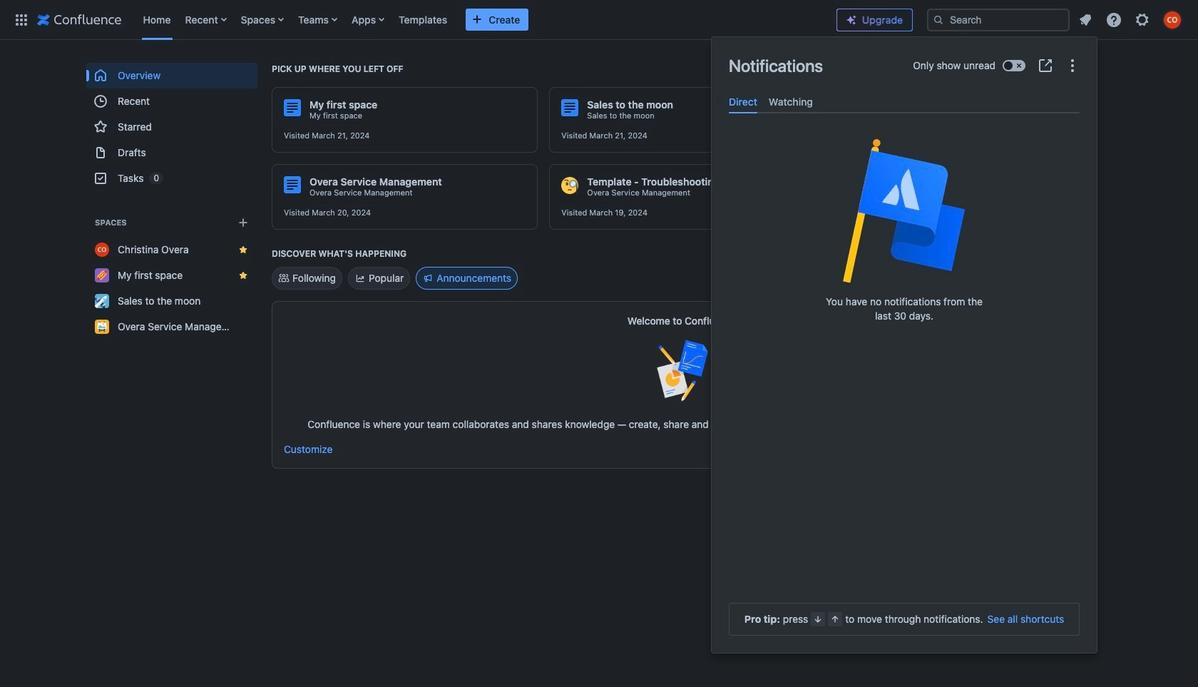 Task type: locate. For each thing, give the bounding box(es) containing it.
premium image
[[846, 14, 858, 26]]

list for the appswitcher icon
[[136, 0, 825, 40]]

arrow up image
[[830, 614, 841, 625]]

Search field
[[928, 8, 1070, 31]]

group
[[86, 63, 258, 191]]

dialog
[[712, 37, 1097, 653]]

0 horizontal spatial list
[[136, 0, 825, 40]]

:notebook: image
[[840, 177, 857, 194], [840, 177, 857, 194]]

unstar this space image
[[238, 270, 249, 281]]

confluence image
[[37, 11, 122, 28], [37, 11, 122, 28]]

notification icon image
[[1077, 11, 1094, 28]]

tab list
[[723, 90, 1086, 114]]

None search field
[[928, 8, 1070, 31]]

banner
[[0, 0, 1199, 43]]

tab panel
[[723, 114, 1086, 125]]

list
[[136, 0, 825, 40], [1073, 7, 1190, 32]]

more image
[[1065, 57, 1082, 74]]

1 horizontal spatial list
[[1073, 7, 1190, 32]]



Task type: describe. For each thing, give the bounding box(es) containing it.
open notifications in a new tab image
[[1037, 57, 1055, 74]]

create a space image
[[235, 214, 252, 231]]

help icon image
[[1106, 11, 1123, 28]]

settings icon image
[[1134, 11, 1152, 28]]

appswitcher icon image
[[13, 11, 30, 28]]

global element
[[9, 0, 825, 40]]

:face_with_monocle: image
[[562, 177, 579, 194]]

search image
[[933, 14, 945, 25]]

list for premium icon
[[1073, 7, 1190, 32]]

:face_with_monocle: image
[[562, 177, 579, 194]]

arrow down image
[[813, 614, 824, 625]]

unstar this space image
[[238, 244, 249, 255]]



Task type: vqa. For each thing, say whether or not it's contained in the screenshot.
tab list
yes



